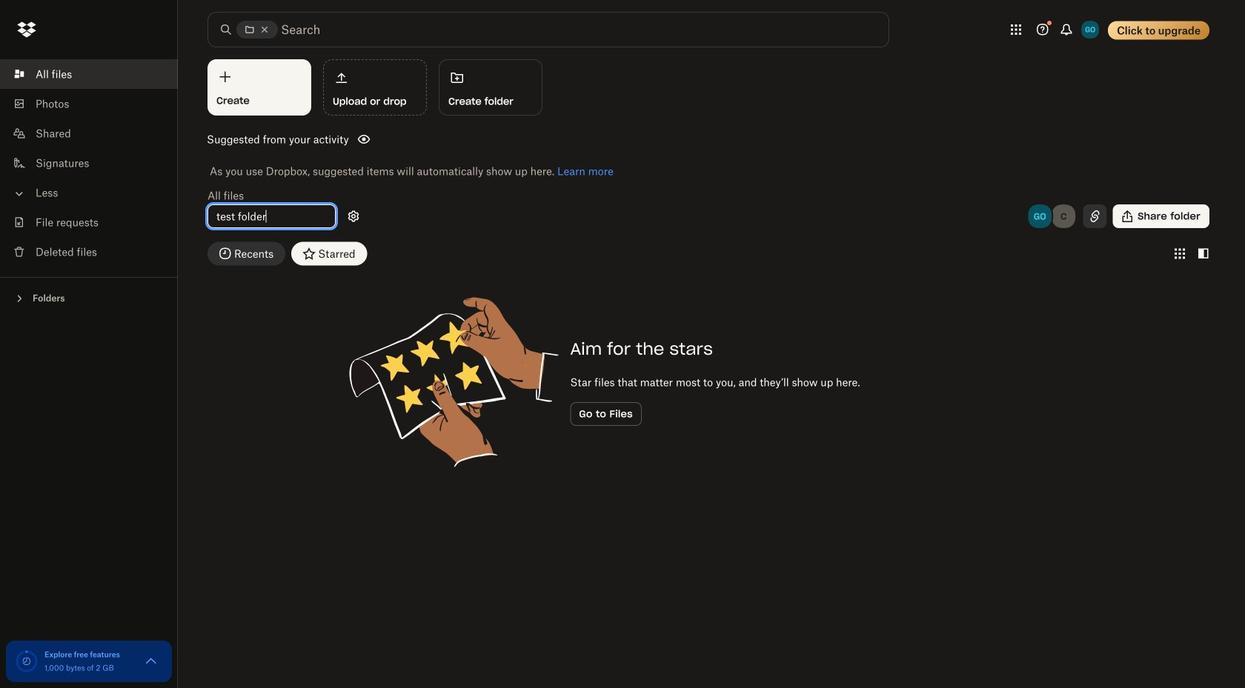Task type: describe. For each thing, give the bounding box(es) containing it.
quota usage image
[[15, 650, 39, 674]]

Search in folder "shared testing" text field
[[281, 21, 858, 39]]



Task type: locate. For each thing, give the bounding box(es) containing it.
list item
[[0, 59, 178, 89]]

quota usage progress bar
[[15, 650, 39, 674]]

Rename directory text field
[[216, 208, 327, 225]]

less image
[[12, 186, 27, 201]]

folder settings image
[[345, 208, 362, 225]]

list
[[0, 50, 178, 277]]

dropbox image
[[12, 15, 42, 44]]



Task type: vqa. For each thing, say whether or not it's contained in the screenshot.
team's
no



